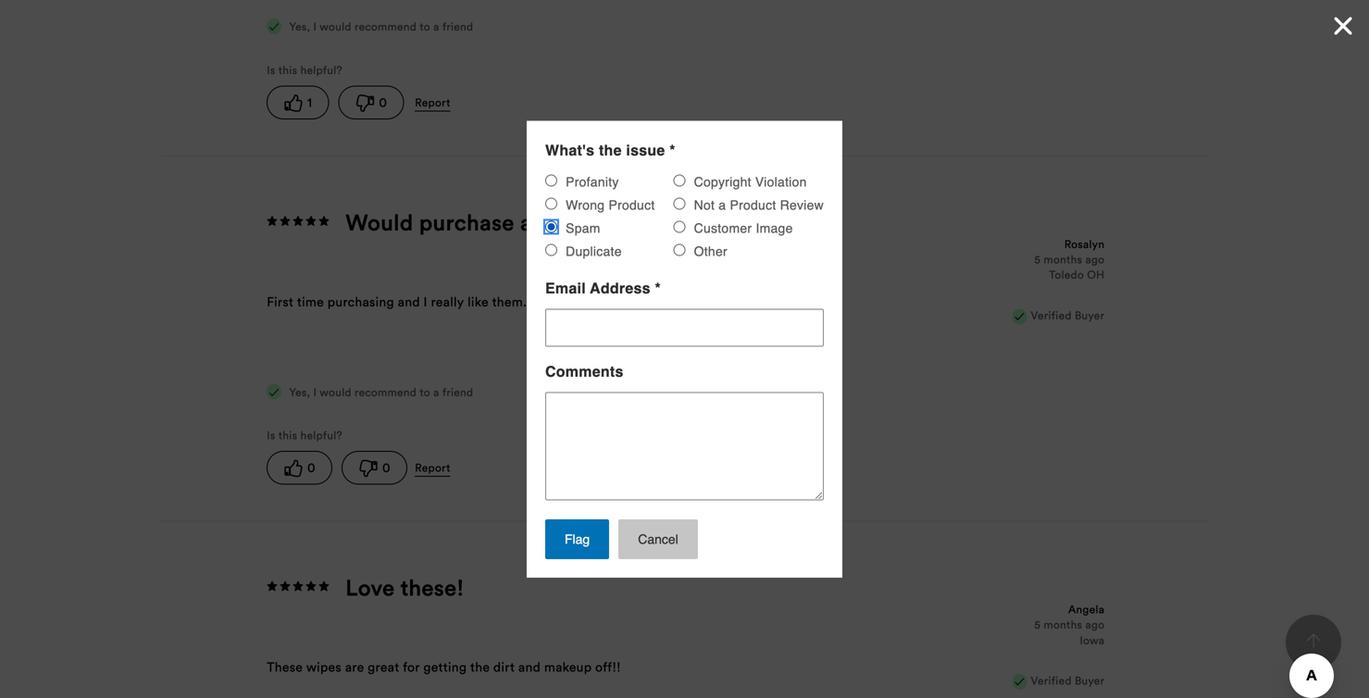 Task type: locate. For each thing, give the bounding box(es) containing it.
i down the time
[[313, 385, 317, 399]]

1 vertical spatial friend
[[443, 385, 473, 399]]

0 vertical spatial would
[[320, 20, 352, 33]]

first
[[267, 293, 294, 310]]

product down copyright violation
[[730, 197, 776, 212]]

2 vertical spatial the
[[470, 659, 490, 675]]

recommend for 0
[[355, 385, 417, 399]]

friend for 0
[[443, 385, 473, 399]]

toledo
[[1049, 268, 1084, 282]]

months for love these!
[[1044, 618, 1083, 632]]

1 5 from the top
[[1035, 252, 1041, 266]]

and right dirt
[[518, 659, 541, 675]]

2 vertical spatial i
[[313, 385, 317, 399]]

months
[[1044, 252, 1083, 266], [1044, 618, 1083, 632]]

one
[[649, 293, 671, 310]]

these!
[[401, 573, 464, 602]]

the left dirt
[[470, 659, 490, 675]]

1 horizontal spatial and
[[518, 659, 541, 675]]

0 for 0
[[382, 459, 390, 476]]

to
[[420, 20, 431, 33], [420, 385, 431, 399]]

0 vertical spatial 5
[[1035, 252, 1041, 266]]

0 horizontal spatial really
[[431, 293, 464, 310]]

1 months from the top
[[1044, 252, 1083, 266]]

i up 1 button
[[313, 20, 317, 33]]

and right the purchasing
[[398, 293, 420, 310]]

0 vertical spatial verified
[[1031, 308, 1072, 322]]

to for 0
[[420, 385, 431, 399]]

1 vertical spatial the
[[777, 293, 796, 310]]

flag review dialog dialog
[[527, 11, 1358, 578]]

yes, down the time
[[289, 385, 310, 399]]

1 vertical spatial are
[[345, 659, 364, 675]]

buyer for would purchase again
[[1075, 308, 1105, 322]]

none email field inside 'flag review dialog' dialog
[[545, 309, 824, 347]]

duplicate
[[562, 244, 622, 259]]

what's
[[545, 141, 595, 159]]

verified buyer down toledo at the top of page
[[1031, 308, 1105, 322]]

rated 5 out of 5 stars image
[[267, 213, 332, 230], [267, 579, 332, 595]]

1 horizontal spatial are
[[564, 293, 583, 310]]

rated 5 out of 5 stars image for love
[[267, 579, 332, 595]]

0 vertical spatial *
[[670, 141, 676, 159]]

and
[[398, 293, 420, 310], [623, 293, 645, 310], [518, 659, 541, 675]]

0 vertical spatial friend
[[443, 20, 473, 33]]

verified down toledo at the top of page
[[1031, 308, 1072, 322]]

1 horizontal spatial the
[[599, 141, 622, 159]]

1 friend from the top
[[443, 20, 473, 33]]

they
[[530, 293, 560, 310]]

the left job
[[777, 293, 796, 310]]

rated 5 out of 5 stars image for would
[[267, 213, 332, 230]]

2 yes, i would recommend to a friend from the top
[[286, 385, 473, 399]]

0 vertical spatial verified buyer
[[1031, 308, 1105, 322]]

these wipes are great for getting the dirt and makeup off!!
[[267, 659, 621, 675]]

yes, i would recommend to a friend for 1
[[286, 20, 473, 33]]

yes,
[[289, 20, 310, 33], [289, 385, 310, 399]]

are left great
[[345, 659, 364, 675]]

0
[[379, 94, 387, 111], [307, 459, 315, 476], [382, 459, 390, 476]]

yes, i would recommend to a friend
[[286, 20, 473, 33], [286, 385, 473, 399]]

0 vertical spatial buyer
[[1075, 308, 1105, 322]]

0 button
[[339, 86, 404, 119], [267, 451, 333, 485], [342, 451, 408, 485]]

product right wrong
[[609, 197, 655, 212]]

friend
[[443, 20, 473, 33], [443, 385, 473, 399]]

copyright violation
[[690, 174, 807, 189]]

buyer down the oh
[[1075, 308, 1105, 322]]

first time purchasing and i really like them. they are moist and one wipe really does the job
[[267, 293, 819, 310]]

really left does
[[708, 293, 741, 310]]

back to top image
[[1307, 634, 1321, 649]]

verified buyer down iowa
[[1031, 674, 1105, 687]]

2 ago from the top
[[1086, 618, 1105, 632]]

i
[[313, 20, 317, 33], [424, 293, 428, 310], [313, 385, 317, 399]]

email
[[545, 279, 586, 297]]

1 vertical spatial a
[[719, 197, 726, 212]]

cancel button
[[619, 519, 698, 559]]

1 group from the top
[[267, 86, 637, 119]]

0 horizontal spatial product
[[609, 197, 655, 212]]

1 verified from the top
[[1031, 308, 1072, 322]]

verified down angela
[[1031, 674, 1072, 687]]

recommend
[[355, 20, 417, 33], [355, 385, 417, 399]]

1 vertical spatial verified buyer
[[1031, 674, 1105, 687]]

purchase
[[419, 208, 514, 236]]

dirt
[[493, 659, 515, 675]]

toledo oh
[[1049, 268, 1105, 282]]

0 vertical spatial a
[[434, 20, 440, 33]]

rated 5 out of 5 stars image left love
[[267, 579, 332, 595]]

the left issue
[[599, 141, 622, 159]]

spam
[[562, 221, 601, 235]]

ago
[[1086, 252, 1105, 266], [1086, 618, 1105, 632]]

5 months ago down angela
[[1035, 618, 1105, 632]]

Other radio
[[674, 244, 686, 256]]

2 to from the top
[[420, 385, 431, 399]]

ago up iowa
[[1086, 618, 1105, 632]]

1 vertical spatial group
[[267, 451, 637, 485]]

5 months ago up toledo at the top of page
[[1035, 252, 1105, 266]]

1 rated 5 out of 5 stars image from the top
[[267, 213, 332, 230]]

0 vertical spatial i
[[313, 20, 317, 33]]

are right they at the left of the page
[[564, 293, 583, 310]]

does
[[744, 293, 773, 310]]

group
[[267, 86, 637, 119], [267, 451, 637, 485]]

0 vertical spatial ago
[[1086, 252, 1105, 266]]

0 vertical spatial are
[[564, 293, 583, 310]]

months for would purchase again
[[1044, 252, 1083, 266]]

1 vertical spatial months
[[1044, 618, 1083, 632]]

would
[[346, 208, 413, 236]]

1 vertical spatial yes, i would recommend to a friend
[[286, 385, 473, 399]]

0 vertical spatial rated 5 out of 5 stars image
[[267, 213, 332, 230]]

1 yes, from the top
[[289, 20, 310, 33]]

other
[[690, 244, 728, 259]]

1 vertical spatial yes,
[[289, 385, 310, 399]]

2 verified from the top
[[1031, 674, 1072, 687]]

2 group from the top
[[267, 451, 637, 485]]

verified buyer for love these!
[[1031, 674, 1105, 687]]

friend for 1
[[443, 20, 473, 33]]

5
[[1035, 252, 1041, 266], [1035, 618, 1041, 632]]

1 vertical spatial 5 months ago
[[1035, 618, 1105, 632]]

0 vertical spatial the
[[599, 141, 622, 159]]

2 would from the top
[[320, 385, 352, 399]]

None email field
[[545, 309, 824, 347]]

2 5 from the top
[[1035, 618, 1041, 632]]

1 would from the top
[[320, 20, 352, 33]]

0 vertical spatial yes, i would recommend to a friend
[[286, 20, 473, 33]]

and left one
[[623, 293, 645, 310]]

5 months ago for love these!
[[1035, 618, 1105, 632]]

1 horizontal spatial product
[[730, 197, 776, 212]]

makeup
[[544, 659, 592, 675]]

product
[[609, 197, 655, 212], [730, 197, 776, 212]]

1 verified buyer from the top
[[1031, 308, 1105, 322]]

verified for would purchase again
[[1031, 308, 1072, 322]]

2 friend from the top
[[443, 385, 473, 399]]

0 vertical spatial yes,
[[289, 20, 310, 33]]

Comments text field
[[545, 392, 824, 500]]

Wrong Product radio
[[545, 197, 557, 210]]

ago up the oh
[[1086, 252, 1105, 266]]

*
[[670, 141, 676, 159], [655, 279, 661, 297]]

1 5 months ago from the top
[[1035, 252, 1105, 266]]

issue
[[626, 141, 665, 159]]

0 vertical spatial months
[[1044, 252, 1083, 266]]

2 rated 5 out of 5 stars image from the top
[[267, 579, 332, 595]]

1 ago from the top
[[1086, 252, 1105, 266]]

job
[[800, 293, 819, 310]]

would
[[320, 20, 352, 33], [320, 385, 352, 399]]

verified
[[1031, 308, 1072, 322], [1031, 674, 1072, 687]]

0 horizontal spatial are
[[345, 659, 364, 675]]

rated 5 out of 5 stars image left would
[[267, 213, 332, 230]]

what's the issue *
[[545, 141, 676, 159]]

1 horizontal spatial really
[[708, 293, 741, 310]]

the
[[599, 141, 622, 159], [777, 293, 796, 310], [470, 659, 490, 675]]

2 verified buyer from the top
[[1031, 674, 1105, 687]]

1 vertical spatial would
[[320, 385, 352, 399]]

0 vertical spatial to
[[420, 20, 431, 33]]

a
[[434, 20, 440, 33], [719, 197, 726, 212], [434, 385, 440, 399]]

5 for would purchase again
[[1035, 252, 1041, 266]]

* left "wipe"
[[655, 279, 661, 297]]

* right issue
[[670, 141, 676, 159]]

buyer
[[1075, 308, 1105, 322], [1075, 674, 1105, 687]]

2 buyer from the top
[[1075, 674, 1105, 687]]

1 vertical spatial *
[[655, 279, 661, 297]]

oh
[[1087, 268, 1105, 282]]

1 vertical spatial ago
[[1086, 618, 1105, 632]]

1 buyer from the top
[[1075, 308, 1105, 322]]

customer
[[694, 221, 752, 235]]

Not a Product Review radio
[[674, 197, 686, 210]]

1 recommend from the top
[[355, 20, 417, 33]]

buyer for love these!
[[1075, 674, 1105, 687]]

2 months from the top
[[1044, 618, 1083, 632]]

rosalyn
[[1065, 237, 1105, 251]]

5 months ago
[[1035, 252, 1105, 266], [1035, 618, 1105, 632]]

0 vertical spatial 5 months ago
[[1035, 252, 1105, 266]]

2 yes, from the top
[[289, 385, 310, 399]]

really left like
[[431, 293, 464, 310]]

review
[[780, 197, 824, 212]]

are
[[564, 293, 583, 310], [345, 659, 364, 675]]

1 vertical spatial verified
[[1031, 674, 1072, 687]]

1 vertical spatial i
[[424, 293, 428, 310]]

1 yes, i would recommend to a friend from the top
[[286, 20, 473, 33]]

i left like
[[424, 293, 428, 310]]

1 vertical spatial rated 5 out of 5 stars image
[[267, 579, 332, 595]]

2 vertical spatial a
[[434, 385, 440, 399]]

0 vertical spatial group
[[267, 86, 637, 119]]

1 to from the top
[[420, 20, 431, 33]]

0 button for 0
[[342, 451, 408, 485]]

months down angela
[[1044, 618, 1083, 632]]

5 months ago for would purchase again
[[1035, 252, 1105, 266]]

2 recommend from the top
[[355, 385, 417, 399]]

1 vertical spatial buyer
[[1075, 674, 1105, 687]]

months up toledo at the top of page
[[1044, 252, 1083, 266]]

2 5 months ago from the top
[[1035, 618, 1105, 632]]

1 vertical spatial recommend
[[355, 385, 417, 399]]

Copyright Violation radio
[[674, 174, 686, 186]]

again
[[520, 208, 577, 236]]

yes, up 1 button
[[289, 20, 310, 33]]

really
[[431, 293, 464, 310], [708, 293, 741, 310]]

verified buyer for would purchase again
[[1031, 308, 1105, 322]]

0 vertical spatial recommend
[[355, 20, 417, 33]]

would for 0
[[320, 385, 352, 399]]

buyer down iowa
[[1075, 674, 1105, 687]]

1 vertical spatial to
[[420, 385, 431, 399]]

verified buyer
[[1031, 308, 1105, 322], [1031, 674, 1105, 687]]

comments
[[545, 363, 624, 380]]

1 vertical spatial 5
[[1035, 618, 1041, 632]]



Task type: vqa. For each thing, say whether or not it's contained in the screenshot.
the to the top
yes



Task type: describe. For each thing, give the bounding box(es) containing it.
flag button
[[545, 519, 609, 559]]

off!!
[[595, 659, 621, 675]]

love these!
[[346, 573, 464, 602]]

them.
[[492, 293, 527, 310]]

wrong
[[566, 197, 605, 212]]

copyright
[[694, 174, 752, 189]]

would for 1
[[320, 20, 352, 33]]

recommend for 1
[[355, 20, 417, 33]]

wipes
[[306, 659, 342, 675]]

would purchase again
[[346, 208, 577, 236]]

love
[[346, 573, 395, 602]]

to for 1
[[420, 20, 431, 33]]

Spam radio
[[545, 221, 557, 233]]

wrong product
[[562, 197, 655, 212]]

0 button for 1
[[339, 86, 404, 119]]

not
[[694, 197, 715, 212]]

Profanity radio
[[545, 174, 557, 186]]

i for 0
[[313, 385, 317, 399]]

verified for love these!
[[1031, 674, 1072, 687]]

for
[[403, 659, 420, 675]]

0 horizontal spatial the
[[470, 659, 490, 675]]

a inside dialog
[[719, 197, 726, 212]]

0 horizontal spatial *
[[655, 279, 661, 297]]

these
[[267, 659, 303, 675]]

not a product review
[[690, 197, 824, 212]]

2 really from the left
[[708, 293, 741, 310]]

0 horizontal spatial and
[[398, 293, 420, 310]]

image
[[756, 221, 793, 235]]

1 really from the left
[[431, 293, 464, 310]]

i for 1
[[313, 20, 317, 33]]

close image
[[1329, 11, 1358, 41]]

wipe
[[675, 293, 704, 310]]

group containing 0
[[267, 451, 637, 485]]

2 horizontal spatial and
[[623, 293, 645, 310]]

profanity
[[562, 174, 619, 189]]

customer image
[[690, 221, 793, 235]]

1 horizontal spatial *
[[670, 141, 676, 159]]

a for 0
[[434, 385, 440, 399]]

yes, for 0
[[289, 385, 310, 399]]

violation
[[756, 174, 807, 189]]

the inside 'flag review dialog' dialog
[[599, 141, 622, 159]]

yes, for 1
[[289, 20, 310, 33]]

like
[[468, 293, 489, 310]]

1 product from the left
[[609, 197, 655, 212]]

ago for love these!
[[1086, 618, 1105, 632]]

Customer Image radio
[[674, 221, 686, 233]]

flag
[[565, 532, 590, 547]]

ago for would purchase again
[[1086, 252, 1105, 266]]

5 for love these!
[[1035, 618, 1041, 632]]

time
[[297, 293, 324, 310]]

1
[[307, 94, 312, 111]]

purchasing
[[328, 293, 394, 310]]

Duplicate radio
[[545, 244, 557, 256]]

2 product from the left
[[730, 197, 776, 212]]

moist
[[586, 293, 620, 310]]

yes, i would recommend to a friend for 0
[[286, 385, 473, 399]]

2 horizontal spatial the
[[777, 293, 796, 310]]

iowa
[[1080, 633, 1105, 647]]

group containing 1
[[267, 86, 637, 119]]

a for 1
[[434, 20, 440, 33]]

0 for 1
[[379, 94, 387, 111]]

email address *
[[545, 279, 661, 297]]

1 button
[[267, 86, 329, 119]]

angela
[[1069, 602, 1105, 616]]

cancel
[[638, 532, 679, 547]]

great
[[368, 659, 400, 675]]

address
[[590, 279, 651, 297]]

getting
[[424, 659, 467, 675]]



